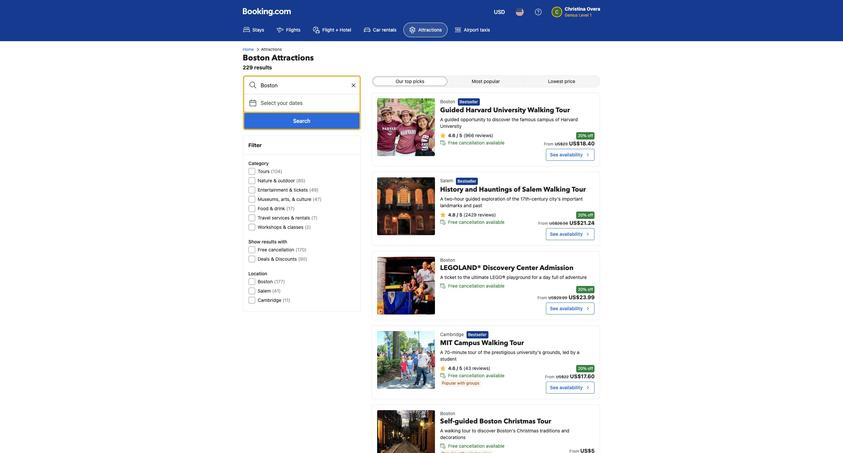 Task type: vqa. For each thing, say whether or not it's contained in the screenshot.
'19 January 2024' checkbox
no



Task type: locate. For each thing, give the bounding box(es) containing it.
a right for
[[540, 275, 542, 280]]

salem up 17th-
[[523, 185, 542, 194]]

1 horizontal spatial a
[[577, 350, 580, 356]]

salem up history
[[441, 178, 454, 184]]

1 5 from the top
[[460, 133, 463, 138]]

2 vertical spatial guided
[[455, 417, 478, 426]]

20% up the us$18.40
[[579, 133, 587, 138]]

home
[[243, 47, 254, 52]]

1 horizontal spatial salem
[[441, 178, 454, 184]]

salem for salem
[[441, 178, 454, 184]]

1 vertical spatial /
[[457, 212, 459, 218]]

1 20% from the top
[[579, 133, 587, 138]]

of up 17th-
[[514, 185, 521, 194]]

& down (17)
[[291, 215, 294, 221]]

0 vertical spatial 4.6
[[449, 133, 456, 138]]

a inside boston self-guided boston christmas tour a walking tour to discover boston's christmas traditions and decorations
[[441, 428, 444, 434]]

from inside 20% off from us$22 us$17.60
[[546, 375, 555, 380]]

christmas
[[504, 417, 536, 426], [517, 428, 539, 434]]

to right the walking
[[472, 428, 477, 434]]

level
[[579, 13, 589, 18]]

4 free cancellation available from the top
[[449, 373, 505, 379]]

walking
[[445, 428, 461, 434]]

century
[[532, 196, 548, 202]]

2 horizontal spatial to
[[487, 117, 492, 123]]

tour inside boston self-guided boston christmas tour a walking tour to discover boston's christmas traditions and decorations
[[462, 428, 471, 434]]

see availability for legoland® discovery center admission
[[551, 306, 583, 312]]

/ for guided
[[457, 133, 459, 138]]

2 4.6 from the top
[[449, 366, 456, 372]]

4 see from the top
[[551, 385, 559, 391]]

1 vertical spatial salem
[[523, 185, 542, 194]]

2 vertical spatial 5
[[460, 366, 463, 372]]

location
[[249, 271, 268, 277]]

reviews) down past
[[478, 212, 496, 218]]

0 vertical spatial reviews)
[[476, 133, 494, 138]]

deals
[[258, 256, 270, 262]]

1 vertical spatial guided
[[466, 196, 481, 202]]

& up museums, arts, & culture (47)
[[289, 187, 293, 193]]

select your dates
[[261, 100, 303, 106]]

important
[[563, 196, 583, 202]]

a down guided
[[441, 117, 444, 123]]

traditions
[[540, 428, 561, 434]]

tour down lowest price
[[556, 106, 570, 115]]

boston up self-
[[441, 411, 456, 417]]

guided up the walking
[[455, 417, 478, 426]]

bestseller up history
[[458, 179, 477, 184]]

0 vertical spatial and
[[466, 185, 478, 194]]

minute
[[453, 350, 467, 356]]

/ right 4.8
[[457, 212, 459, 218]]

see availability for mit campus walking tour
[[551, 385, 583, 391]]

/ left (966
[[457, 133, 459, 138]]

tour inside mit campus walking tour a 70-minute tour of the prestigious university's grounds, led by a student
[[510, 339, 524, 348]]

opportunity
[[461, 117, 486, 123]]

cambridge (11)
[[258, 298, 291, 303]]

us$17.60
[[571, 374, 595, 380]]

free down decorations
[[449, 444, 458, 449]]

1 off from the top
[[588, 133, 594, 138]]

1 vertical spatial 4.6
[[449, 366, 456, 372]]

a
[[441, 117, 444, 123], [441, 196, 444, 202], [441, 275, 444, 280], [441, 350, 444, 356], [441, 428, 444, 434]]

the inside boston legoland® discovery center admission a ticket to the ultimate lego® playground for a day full of adventure
[[464, 275, 471, 280]]

off
[[588, 133, 594, 138], [588, 213, 594, 218], [588, 287, 594, 292], [588, 367, 594, 372]]

your account menu christina overa genius level 1 element
[[552, 3, 604, 18]]

guided
[[441, 106, 464, 115]]

see availability down the us$29.99
[[551, 306, 583, 312]]

tour right the walking
[[462, 428, 471, 434]]

Where are you going? search field
[[244, 77, 360, 94]]

of right the full
[[560, 275, 565, 280]]

search button
[[244, 113, 360, 129]]

& for outdoor
[[274, 178, 277, 184]]

boston inside 'boston attractions 229 results'
[[243, 53, 270, 64]]

from left 'us$26.56'
[[539, 221, 548, 226]]

5 available from the top
[[486, 444, 505, 449]]

(966
[[464, 133, 474, 138]]

christina
[[565, 6, 586, 12]]

free cancellation available down the "4.6 / 5 (966 reviews)" in the top of the page
[[449, 140, 505, 146]]

by
[[571, 350, 576, 356]]

attractions inside 'boston attractions 229 results'
[[272, 53, 314, 64]]

flight + hotel
[[323, 27, 351, 33]]

0 horizontal spatial harvard
[[466, 106, 492, 115]]

3 see availability from the top
[[551, 306, 583, 312]]

1 vertical spatial reviews)
[[478, 212, 496, 218]]

discover left famous
[[493, 117, 511, 123]]

the inside mit campus walking tour a 70-minute tour of the prestigious university's grounds, led by a student
[[484, 350, 491, 356]]

2 vertical spatial walking
[[482, 339, 509, 348]]

1 see from the top
[[551, 152, 559, 158]]

mit campus walking tour image
[[377, 332, 435, 389]]

to inside boston legoland® discovery center admission a ticket to the ultimate lego® playground for a day full of adventure
[[458, 275, 462, 280]]

2 vertical spatial salem
[[258, 288, 271, 294]]

2 free cancellation available from the top
[[449, 219, 505, 225]]

1 horizontal spatial cambridge
[[441, 332, 464, 338]]

20% inside 20% off from us$22 us$17.60
[[579, 367, 587, 372]]

the left famous
[[512, 117, 519, 123]]

the inside guided harvard university walking tour a guided opportunity to discover the famous campus of harvard university
[[512, 117, 519, 123]]

3 availability from the top
[[560, 306, 583, 312]]

free cancellation available up groups
[[449, 373, 505, 379]]

1 a from the top
[[441, 117, 444, 123]]

off inside 20% off from us$22 us$17.60
[[588, 367, 594, 372]]

0 vertical spatial bestseller
[[460, 100, 479, 105]]

4 available from the top
[[486, 373, 505, 379]]

university up famous
[[494, 106, 526, 115]]

(85)
[[296, 178, 306, 184]]

(104)
[[271, 169, 283, 174]]

taxis
[[480, 27, 490, 33]]

20% up us$21.24
[[579, 213, 587, 218]]

famous
[[520, 117, 536, 123]]

free cancellation available for and
[[449, 219, 505, 225]]

1 vertical spatial university
[[441, 124, 462, 129]]

2 availability from the top
[[560, 231, 583, 237]]

20% up us$23.99
[[579, 287, 587, 292]]

free cancellation available for harvard
[[449, 140, 505, 146]]

from left us$22
[[546, 375, 555, 380]]

see for of
[[551, 231, 559, 237]]

from left the us$29.99
[[538, 296, 548, 301]]

2 / from the top
[[457, 212, 459, 218]]

4.8 / 5 (2429 reviews)
[[449, 212, 496, 218]]

entertainment
[[258, 187, 288, 193]]

off up us$23.99
[[588, 287, 594, 292]]

guided down guided
[[445, 117, 460, 123]]

tour up important
[[572, 185, 586, 194]]

see availability down 'us$26.56'
[[551, 231, 583, 237]]

from for walking
[[544, 142, 554, 147]]

to inside boston self-guided boston christmas tour a walking tour to discover boston's christmas traditions and decorations
[[472, 428, 477, 434]]

4 a from the top
[[441, 350, 444, 356]]

3 a from the top
[[441, 275, 444, 280]]

boston for legoland®
[[441, 257, 456, 263]]

two-
[[445, 196, 455, 202]]

boston
[[243, 53, 270, 64], [441, 99, 456, 104], [441, 257, 456, 263], [258, 279, 273, 285], [441, 411, 456, 417], [480, 417, 502, 426]]

the
[[512, 117, 519, 123], [513, 196, 520, 202], [464, 275, 471, 280], [484, 350, 491, 356]]

from for tour
[[546, 375, 555, 380]]

see availability down us$23
[[551, 152, 583, 158]]

results right 229
[[254, 65, 272, 71]]

20% off from us$26.56 us$21.24
[[539, 213, 595, 226]]

1 see availability from the top
[[551, 152, 583, 158]]

bestseller up 'opportunity' at right top
[[460, 100, 479, 105]]

self-
[[441, 417, 455, 426]]

0 horizontal spatial salem
[[258, 288, 271, 294]]

the down the legoland®
[[464, 275, 471, 280]]

workshops & classes (2)
[[258, 225, 311, 230]]

20% inside 20% off from us$23 us$18.40
[[579, 133, 587, 138]]

free down 'ticket' at bottom right
[[449, 283, 458, 289]]

2 vertical spatial attractions
[[272, 53, 314, 64]]

2 vertical spatial bestseller
[[469, 333, 487, 338]]

see for center
[[551, 306, 559, 312]]

0 vertical spatial /
[[457, 133, 459, 138]]

prestigious
[[492, 350, 516, 356]]

playground
[[507, 275, 531, 280]]

see availability for guided harvard university walking tour
[[551, 152, 583, 158]]

off inside 20% off from us$29.99 us$23.99
[[588, 287, 594, 292]]

guided up past
[[466, 196, 481, 202]]

see down us$23
[[551, 152, 559, 158]]

0 horizontal spatial a
[[540, 275, 542, 280]]

reviews) for university
[[476, 133, 494, 138]]

bestseller up campus
[[469, 333, 487, 338]]

2 available from the top
[[486, 219, 505, 225]]

museums,
[[258, 197, 280, 202]]

1 4.6 from the top
[[449, 133, 456, 138]]

0 vertical spatial rentals
[[382, 27, 397, 33]]

car rentals link
[[358, 23, 402, 37]]

available down prestigious
[[486, 373, 505, 379]]

to right 'opportunity' at right top
[[487, 117, 492, 123]]

2 5 from the top
[[460, 212, 463, 218]]

0 vertical spatial guided
[[445, 117, 460, 123]]

1 available from the top
[[486, 140, 505, 146]]

availability for history and hauntings of salem walking tour
[[560, 231, 583, 237]]

0 vertical spatial discover
[[493, 117, 511, 123]]

university
[[494, 106, 526, 115], [441, 124, 462, 129]]

(11)
[[283, 298, 291, 303]]

rentals right car
[[382, 27, 397, 33]]

off for legoland® discovery center admission
[[588, 287, 594, 292]]

with left groups
[[458, 381, 466, 386]]

0 horizontal spatial rentals
[[296, 215, 310, 221]]

3 / from the top
[[457, 366, 459, 372]]

tour inside guided harvard university walking tour a guided opportunity to discover the famous campus of harvard university
[[556, 106, 570, 115]]

free cancellation available down 4.8 / 5 (2429 reviews)
[[449, 219, 505, 225]]

results inside 'boston attractions 229 results'
[[254, 65, 272, 71]]

and up (2429
[[464, 203, 472, 208]]

a inside mit campus walking tour a 70-minute tour of the prestigious university's grounds, led by a student
[[441, 350, 444, 356]]

popular
[[484, 79, 500, 84]]

guided harvard university walking tour image
[[377, 98, 435, 156]]

4 off from the top
[[588, 367, 594, 372]]

boston up salem (41)
[[258, 279, 273, 285]]

reviews)
[[476, 133, 494, 138], [478, 212, 496, 218], [473, 366, 491, 372]]

see for tour
[[551, 385, 559, 391]]

0 vertical spatial to
[[487, 117, 492, 123]]

1 vertical spatial rentals
[[296, 215, 310, 221]]

(17)
[[287, 206, 295, 212]]

0 vertical spatial salem
[[441, 178, 454, 184]]

available down the "4.6 / 5 (966 reviews)" in the top of the page
[[486, 140, 505, 146]]

1 vertical spatial discover
[[478, 428, 496, 434]]

4 20% from the top
[[579, 367, 587, 372]]

2 vertical spatial and
[[562, 428, 570, 434]]

& for classes
[[283, 225, 286, 230]]

a left the walking
[[441, 428, 444, 434]]

show
[[249, 239, 261, 245]]

20% up us$17.60
[[579, 367, 587, 372]]

from
[[544, 142, 554, 147], [539, 221, 548, 226], [538, 296, 548, 301], [546, 375, 555, 380]]

and inside boston self-guided boston christmas tour a walking tour to discover boston's christmas traditions and decorations
[[562, 428, 570, 434]]

1 horizontal spatial rentals
[[382, 27, 397, 33]]

off up us$21.24
[[588, 213, 594, 218]]

a inside boston legoland® discovery center admission a ticket to the ultimate lego® playground for a day full of adventure
[[441, 275, 444, 280]]

food
[[258, 206, 269, 212]]

off inside 20% off from us$23 us$18.40
[[588, 133, 594, 138]]

cambridge for cambridge
[[441, 332, 464, 338]]

mit
[[441, 339, 453, 348]]

2 horizontal spatial salem
[[523, 185, 542, 194]]

4.6 for guided
[[449, 133, 456, 138]]

from inside 20% off from us$23 us$18.40
[[544, 142, 554, 147]]

free up deals
[[258, 247, 267, 253]]

car
[[373, 27, 381, 33]]

0 horizontal spatial university
[[441, 124, 462, 129]]

services
[[272, 215, 290, 221]]

4.6 left (966
[[449, 133, 456, 138]]

off inside 20% off from us$26.56 us$21.24
[[588, 213, 594, 218]]

walking inside mit campus walking tour a 70-minute tour of the prestigious university's grounds, led by a student
[[482, 339, 509, 348]]

1 / from the top
[[457, 133, 459, 138]]

2 vertical spatial to
[[472, 428, 477, 434]]

most popular
[[472, 79, 500, 84]]

boston up boston's
[[480, 417, 502, 426]]

3 20% from the top
[[579, 287, 587, 292]]

5 left (43 at the bottom right of page
[[460, 366, 463, 372]]

0 vertical spatial cambridge
[[258, 298, 282, 303]]

5 for harvard
[[460, 133, 463, 138]]

cambridge
[[258, 298, 282, 303], [441, 332, 464, 338]]

1 free cancellation available from the top
[[449, 140, 505, 146]]

0 vertical spatial harvard
[[466, 106, 492, 115]]

hauntings
[[479, 185, 513, 194]]

reviews) right (43 at the bottom right of page
[[473, 366, 491, 372]]

5
[[460, 133, 463, 138], [460, 212, 463, 218], [460, 366, 463, 372]]

boston for self-
[[441, 411, 456, 417]]

3 off from the top
[[588, 287, 594, 292]]

5 free cancellation available from the top
[[449, 444, 505, 449]]

top
[[405, 79, 412, 84]]

salem down boston (177)
[[258, 288, 271, 294]]

0 vertical spatial a
[[540, 275, 542, 280]]

2 20% from the top
[[579, 213, 587, 218]]

1 vertical spatial a
[[577, 350, 580, 356]]

1 horizontal spatial to
[[472, 428, 477, 434]]

1 vertical spatial to
[[458, 275, 462, 280]]

(2429
[[464, 212, 477, 218]]

available down lego®
[[486, 283, 505, 289]]

available down boston's
[[486, 444, 505, 449]]

and right traditions
[[562, 428, 570, 434]]

walking inside history and hauntings of salem walking tour a two-hour guided exploration of the 17th-century city's important landmarks and past
[[544, 185, 571, 194]]

cambridge up mit at right bottom
[[441, 332, 464, 338]]

and up past
[[466, 185, 478, 194]]

20% off from us$29.99 us$23.99
[[538, 287, 595, 301]]

0 vertical spatial results
[[254, 65, 272, 71]]

us$23.99
[[569, 295, 595, 301]]

0 vertical spatial attractions
[[419, 27, 442, 33]]

4.6 for mit
[[449, 366, 456, 372]]

off up the us$18.40
[[588, 133, 594, 138]]

0 vertical spatial with
[[278, 239, 287, 245]]

1 vertical spatial walking
[[544, 185, 571, 194]]

& right deals
[[271, 256, 274, 262]]

/ for mit
[[457, 366, 459, 372]]

0 horizontal spatial cambridge
[[258, 298, 282, 303]]

university down guided
[[441, 124, 462, 129]]

1 vertical spatial bestseller
[[458, 179, 477, 184]]

available
[[486, 140, 505, 146], [486, 219, 505, 225], [486, 283, 505, 289], [486, 373, 505, 379], [486, 444, 505, 449]]

0 vertical spatial university
[[494, 106, 526, 115]]

workshops
[[258, 225, 282, 230]]

and
[[466, 185, 478, 194], [464, 203, 472, 208], [562, 428, 570, 434]]

harvard up 'opportunity' at right top
[[466, 106, 492, 115]]

free cancellation available down decorations
[[449, 444, 505, 449]]

a left 70-
[[441, 350, 444, 356]]

1 vertical spatial tour
[[462, 428, 471, 434]]

/ for history
[[457, 212, 459, 218]]

lowest price
[[549, 79, 576, 84]]

from for of
[[539, 221, 548, 226]]

20% inside 20% off from us$26.56 us$21.24
[[579, 213, 587, 218]]

of right campus
[[556, 117, 560, 123]]

1 horizontal spatial university
[[494, 106, 526, 115]]

1 vertical spatial harvard
[[561, 117, 578, 123]]

availability down us$23
[[560, 152, 583, 158]]

a left 'ticket' at bottom right
[[441, 275, 444, 280]]

3 see from the top
[[551, 306, 559, 312]]

70-
[[445, 350, 453, 356]]

off up us$17.60
[[588, 367, 594, 372]]

1 vertical spatial with
[[458, 381, 466, 386]]

a inside guided harvard university walking tour a guided opportunity to discover the famous campus of harvard university
[[441, 117, 444, 123]]

see down us$22
[[551, 385, 559, 391]]

free cancellation available
[[449, 140, 505, 146], [449, 219, 505, 225], [449, 283, 505, 289], [449, 373, 505, 379], [449, 444, 505, 449]]

0 vertical spatial tour
[[468, 350, 477, 356]]

& right arts,
[[292, 197, 295, 202]]

free cancellation available down ultimate
[[449, 283, 505, 289]]

2 off from the top
[[588, 213, 594, 218]]

boston up the legoland®
[[441, 257, 456, 263]]

us$21.24
[[570, 220, 595, 226]]

of inside mit campus walking tour a 70-minute tour of the prestigious university's grounds, led by a student
[[478, 350, 483, 356]]

free
[[449, 140, 458, 146], [449, 219, 458, 225], [258, 247, 267, 253], [449, 283, 458, 289], [449, 373, 458, 379], [449, 444, 458, 449]]

select
[[261, 100, 276, 106]]

booking.com image
[[243, 8, 291, 16]]

3 5 from the top
[[460, 366, 463, 372]]

1 vertical spatial cambridge
[[441, 332, 464, 338]]

1 availability from the top
[[560, 152, 583, 158]]

led
[[563, 350, 570, 356]]

show results with
[[249, 239, 287, 245]]

filter
[[249, 142, 262, 148]]

boston inside boston legoland® discovery center admission a ticket to the ultimate lego® playground for a day full of adventure
[[441, 257, 456, 263]]

1 vertical spatial attractions
[[261, 47, 282, 52]]

discover inside guided harvard university walking tour a guided opportunity to discover the famous campus of harvard university
[[493, 117, 511, 123]]

4.6 down 'student'
[[449, 366, 456, 372]]

2 see from the top
[[551, 231, 559, 237]]

0 horizontal spatial to
[[458, 275, 462, 280]]

4 availability from the top
[[560, 385, 583, 391]]

4.6
[[449, 133, 456, 138], [449, 366, 456, 372]]

of inside boston legoland® discovery center admission a ticket to the ultimate lego® playground for a day full of adventure
[[560, 275, 565, 280]]

20% for guided harvard university walking tour
[[579, 133, 587, 138]]

of down campus
[[478, 350, 483, 356]]

full
[[552, 275, 559, 280]]

tour
[[556, 106, 570, 115], [572, 185, 586, 194], [510, 339, 524, 348], [538, 417, 552, 426]]

0 vertical spatial walking
[[528, 106, 555, 115]]

popular with groups
[[442, 381, 480, 386]]

& down (104)
[[274, 178, 277, 184]]

/ left (43 at the bottom right of page
[[457, 366, 459, 372]]

availability down us$22
[[560, 385, 583, 391]]

(2)
[[305, 225, 311, 230]]

salem (41)
[[258, 288, 281, 294]]

free down the "4.6 / 5 (966 reviews)" in the top of the page
[[449, 140, 458, 146]]

tour down campus
[[468, 350, 477, 356]]

from inside 20% off from us$26.56 us$21.24
[[539, 221, 548, 226]]

free cancellation available for campus
[[449, 373, 505, 379]]

from left us$23
[[544, 142, 554, 147]]

& left drink
[[270, 206, 273, 212]]

off for mit campus walking tour
[[588, 367, 594, 372]]

20% inside 20% off from us$29.99 us$23.99
[[579, 287, 587, 292]]

boston down 'home'
[[243, 53, 270, 64]]

3 available from the top
[[486, 283, 505, 289]]

1 vertical spatial results
[[262, 239, 277, 245]]

5 a from the top
[[441, 428, 444, 434]]

1 vertical spatial 5
[[460, 212, 463, 218]]

cancellation down ultimate
[[459, 283, 485, 289]]

nature
[[258, 178, 272, 184]]

available down exploration
[[486, 219, 505, 225]]

2 vertical spatial reviews)
[[473, 366, 491, 372]]

2 a from the top
[[441, 196, 444, 202]]

&
[[274, 178, 277, 184], [289, 187, 293, 193], [292, 197, 295, 202], [270, 206, 273, 212], [291, 215, 294, 221], [283, 225, 286, 230], [271, 256, 274, 262]]

museums, arts, & culture (47)
[[258, 197, 322, 202]]

see availability down us$22
[[551, 385, 583, 391]]

(47)
[[313, 197, 322, 202]]

0 vertical spatial 5
[[460, 133, 463, 138]]

from inside 20% off from us$29.99 us$23.99
[[538, 296, 548, 301]]

see for walking
[[551, 152, 559, 158]]

harvard
[[466, 106, 492, 115], [561, 117, 578, 123]]

results down workshops
[[262, 239, 277, 245]]

landmarks
[[441, 203, 463, 208]]

& down travel services & rentals (7)
[[283, 225, 286, 230]]

christmas right boston's
[[517, 428, 539, 434]]

day
[[543, 275, 551, 280]]

2 vertical spatial /
[[457, 366, 459, 372]]

4 see availability from the top
[[551, 385, 583, 391]]

a inside boston legoland® discovery center admission a ticket to the ultimate lego® playground for a day full of adventure
[[540, 275, 542, 280]]

2 see availability from the top
[[551, 231, 583, 237]]

tour inside history and hauntings of salem walking tour a two-hour guided exploration of the 17th-century city's important landmarks and past
[[572, 185, 586, 194]]



Task type: describe. For each thing, give the bounding box(es) containing it.
genius
[[565, 13, 578, 18]]

(170)
[[296, 247, 307, 253]]

off for guided harvard university walking tour
[[588, 133, 594, 138]]

& for drink
[[270, 206, 273, 212]]

1 vertical spatial and
[[464, 203, 472, 208]]

airport
[[464, 27, 479, 33]]

us$26.56
[[550, 221, 569, 226]]

us$29.99
[[549, 296, 568, 301]]

hour
[[455, 196, 465, 202]]

1 vertical spatial christmas
[[517, 428, 539, 434]]

5 for campus
[[460, 366, 463, 372]]

city's
[[550, 196, 561, 202]]

entertainment & tickets (49)
[[258, 187, 319, 193]]

airport taxis link
[[449, 23, 496, 37]]

guided inside boston self-guided boston christmas tour a walking tour to discover boston's christmas traditions and decorations
[[455, 417, 478, 426]]

boston for (177)
[[258, 279, 273, 285]]

search
[[293, 118, 311, 124]]

salem inside history and hauntings of salem walking tour a two-hour guided exploration of the 17th-century city's important landmarks and past
[[523, 185, 542, 194]]

a inside mit campus walking tour a 70-minute tour of the prestigious university's grounds, led by a student
[[577, 350, 580, 356]]

20% for mit campus walking tour
[[579, 367, 587, 372]]

us$22
[[556, 375, 569, 380]]

salem for salem (41)
[[258, 288, 271, 294]]

outdoor
[[278, 178, 295, 184]]

boston self-guided boston christmas tour a walking tour to discover boston's christmas traditions and decorations
[[441, 411, 570, 441]]

bestseller for campus
[[469, 333, 487, 338]]

usd
[[494, 9, 505, 15]]

boston attractions 229 results
[[243, 53, 314, 71]]

see availability for history and hauntings of salem walking tour
[[551, 231, 583, 237]]

home link
[[243, 47, 254, 53]]

available for hauntings
[[486, 219, 505, 225]]

classes
[[288, 225, 304, 230]]

5 for and
[[460, 212, 463, 218]]

availability for guided harvard university walking tour
[[560, 152, 583, 158]]

cancellation down the "4.6 / 5 (966 reviews)" in the top of the page
[[459, 140, 485, 146]]

20% off from us$23 us$18.40
[[544, 133, 595, 147]]

for
[[532, 275, 538, 280]]

& for tickets
[[289, 187, 293, 193]]

the inside history and hauntings of salem walking tour a two-hour guided exploration of the 17th-century city's important landmarks and past
[[513, 196, 520, 202]]

christina overa genius level 1
[[565, 6, 601, 18]]

free down 4.8
[[449, 219, 458, 225]]

us$23
[[555, 142, 568, 147]]

4.6 / 5 (966 reviews)
[[449, 133, 494, 138]]

arts,
[[281, 197, 291, 202]]

free up popular
[[449, 373, 458, 379]]

stays link
[[238, 23, 270, 37]]

availability for mit campus walking tour
[[560, 385, 583, 391]]

20% for legoland® discovery center admission
[[579, 287, 587, 292]]

travel
[[258, 215, 271, 221]]

history
[[441, 185, 464, 194]]

campus
[[538, 117, 554, 123]]

to inside guided harvard university walking tour a guided opportunity to discover the famous campus of harvard university
[[487, 117, 492, 123]]

free cancellation (170)
[[258, 247, 307, 253]]

guided inside history and hauntings of salem walking tour a two-hour guided exploration of the 17th-century city's important landmarks and past
[[466, 196, 481, 202]]

bestseller for and
[[458, 179, 477, 184]]

stays
[[253, 27, 264, 33]]

20% for history and hauntings of salem walking tour
[[579, 213, 587, 218]]

category
[[249, 161, 269, 166]]

legoland®
[[441, 264, 482, 273]]

guided inside guided harvard university walking tour a guided opportunity to discover the famous campus of harvard university
[[445, 117, 460, 123]]

attractions link
[[404, 23, 448, 37]]

0 vertical spatial christmas
[[504, 417, 536, 426]]

0 horizontal spatial with
[[278, 239, 287, 245]]

airport taxis
[[464, 27, 490, 33]]

tour inside boston self-guided boston christmas tour a walking tour to discover boston's christmas traditions and decorations
[[538, 417, 552, 426]]

center
[[517, 264, 539, 273]]

off for history and hauntings of salem walking tour
[[588, 213, 594, 218]]

legoland® discovery center admission image
[[377, 257, 435, 315]]

1 horizontal spatial harvard
[[561, 117, 578, 123]]

cancellation up groups
[[459, 373, 485, 379]]

(7)
[[312, 215, 318, 221]]

available for university
[[486, 140, 505, 146]]

reviews) for hauntings
[[478, 212, 496, 218]]

cambridge for cambridge (11)
[[258, 298, 282, 303]]

flights
[[286, 27, 301, 33]]

of inside guided harvard university walking tour a guided opportunity to discover the famous campus of harvard university
[[556, 117, 560, 123]]

us$18.40
[[570, 141, 595, 147]]

student
[[441, 357, 457, 362]]

picks
[[414, 79, 425, 84]]

past
[[473, 203, 483, 208]]

of right exploration
[[507, 196, 511, 202]]

lowest
[[549, 79, 564, 84]]

(43
[[464, 366, 472, 372]]

history and hauntings of salem walking tour image
[[377, 178, 435, 236]]

deals & discounts (90)
[[258, 256, 308, 262]]

flight + hotel link
[[308, 23, 357, 37]]

dates
[[290, 100, 303, 106]]

university's
[[517, 350, 542, 356]]

from for center
[[538, 296, 548, 301]]

exploration
[[482, 196, 506, 202]]

bestseller for harvard
[[460, 100, 479, 105]]

reviews) for walking
[[473, 366, 491, 372]]

1 horizontal spatial with
[[458, 381, 466, 386]]

self-guided boston christmas tour image
[[377, 411, 435, 454]]

discounts
[[276, 256, 297, 262]]

3 free cancellation available from the top
[[449, 283, 505, 289]]

discover inside boston self-guided boston christmas tour a walking tour to discover boston's christmas traditions and decorations
[[478, 428, 496, 434]]

availability for legoland® discovery center admission
[[560, 306, 583, 312]]

4.6 / 5 (43 reviews)
[[449, 366, 491, 372]]

ticket
[[445, 275, 457, 280]]

boston legoland® discovery center admission a ticket to the ultimate lego® playground for a day full of adventure
[[441, 257, 587, 280]]

hotel
[[340, 27, 351, 33]]

17th-
[[521, 196, 532, 202]]

cancellation down 4.8 / 5 (2429 reviews)
[[459, 219, 485, 225]]

ultimate
[[472, 275, 489, 280]]

& for discounts
[[271, 256, 274, 262]]

our
[[396, 79, 404, 84]]

our top picks
[[396, 79, 425, 84]]

grounds,
[[543, 350, 562, 356]]

tour inside mit campus walking tour a 70-minute tour of the prestigious university's grounds, led by a student
[[468, 350, 477, 356]]

a inside history and hauntings of salem walking tour a two-hour guided exploration of the 17th-century city's important landmarks and past
[[441, 196, 444, 202]]

cancellation up deals & discounts (90)
[[269, 247, 295, 253]]

food & drink (17)
[[258, 206, 295, 212]]

walking inside guided harvard university walking tour a guided opportunity to discover the famous campus of harvard university
[[528, 106, 555, 115]]

lego®
[[490, 275, 506, 280]]

campus
[[454, 339, 480, 348]]

1
[[590, 13, 592, 18]]

boston (177)
[[258, 279, 285, 285]]

mit campus walking tour a 70-minute tour of the prestigious university's grounds, led by a student
[[441, 339, 580, 362]]

decorations
[[441, 435, 466, 441]]

adventure
[[566, 275, 587, 280]]

boston's
[[497, 428, 516, 434]]

most
[[472, 79, 483, 84]]

car rentals
[[373, 27, 397, 33]]

boston for attractions
[[243, 53, 270, 64]]

cancellation down decorations
[[459, 444, 485, 449]]

usd button
[[490, 4, 509, 20]]

available for walking
[[486, 373, 505, 379]]

boston up guided
[[441, 99, 456, 104]]



